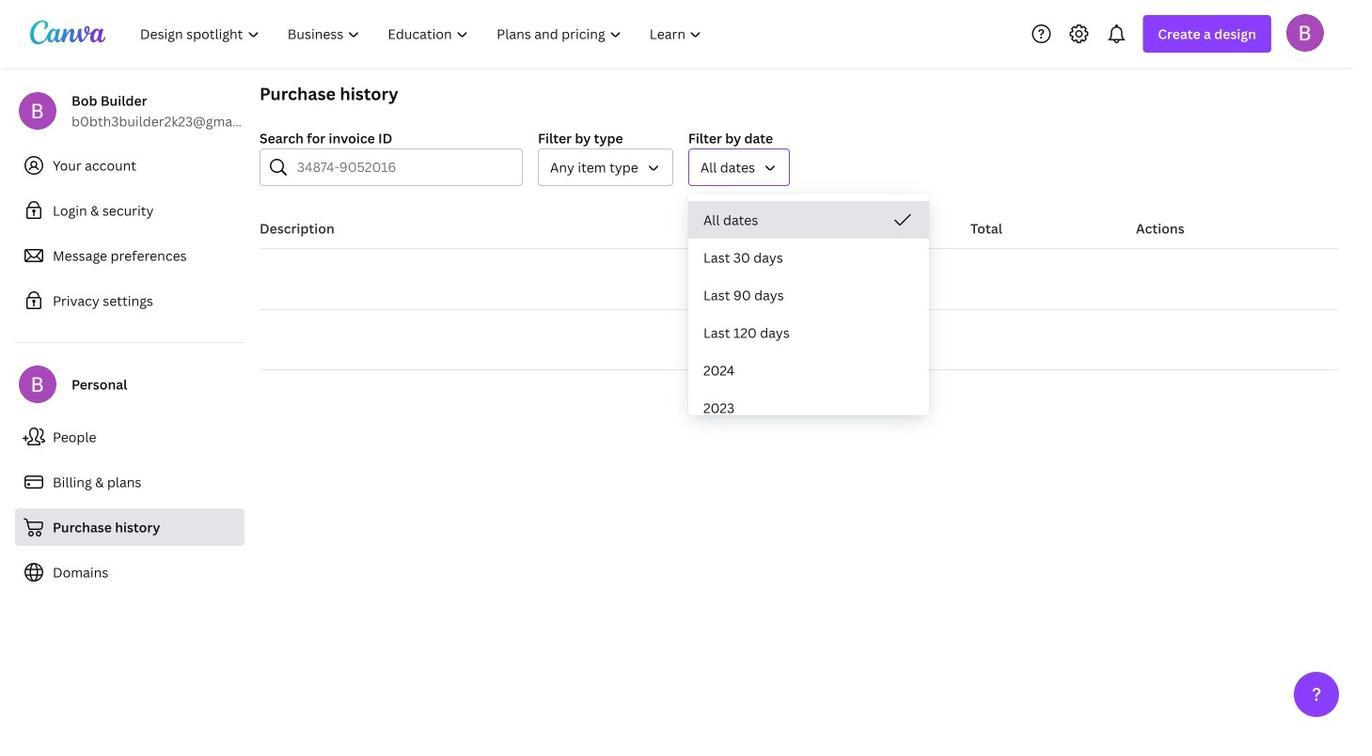 Task type: locate. For each thing, give the bounding box(es) containing it.
bob builder image
[[1287, 14, 1324, 52]]

34874-9052016 text field
[[297, 150, 511, 185]]

None button
[[538, 149, 673, 186], [688, 149, 790, 186], [538, 149, 673, 186], [688, 149, 790, 186]]

4 option from the top
[[689, 314, 929, 352]]

top level navigation element
[[128, 15, 718, 53]]

option
[[689, 201, 929, 239], [689, 239, 929, 277], [689, 277, 929, 314], [689, 314, 929, 352], [689, 352, 929, 389], [689, 389, 929, 427]]

2 option from the top
[[689, 239, 929, 277]]

list box
[[689, 201, 929, 427]]

3 option from the top
[[689, 277, 929, 314]]



Task type: vqa. For each thing, say whether or not it's contained in the screenshot.
Gen Image
no



Task type: describe. For each thing, give the bounding box(es) containing it.
5 option from the top
[[689, 352, 929, 389]]

1 option from the top
[[689, 201, 929, 239]]

6 option from the top
[[689, 389, 929, 427]]



